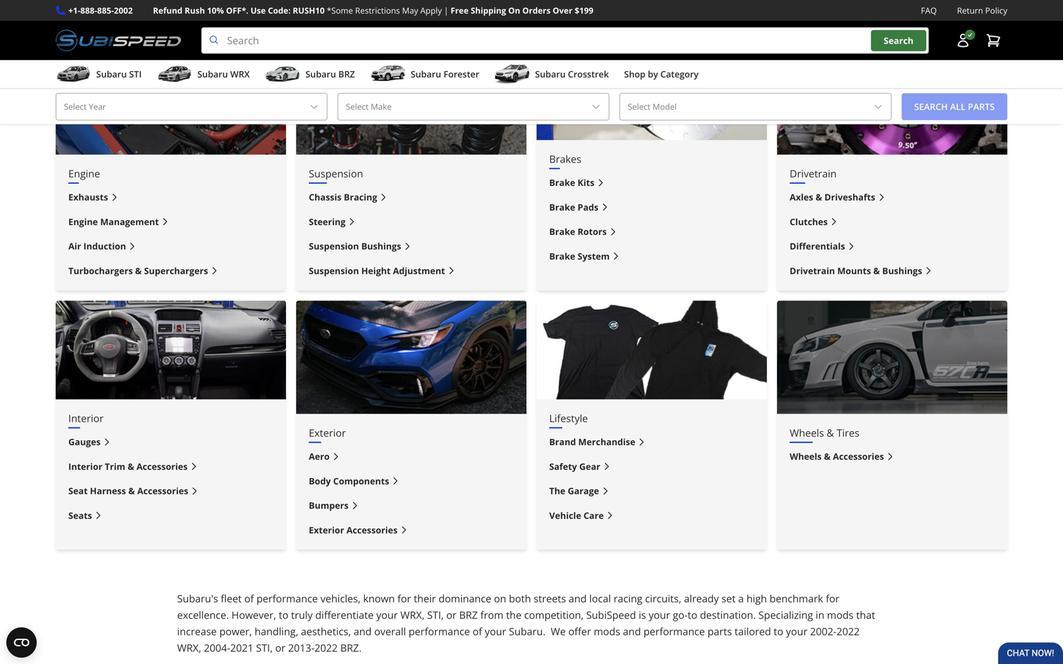 Task type: describe. For each thing, give the bounding box(es) containing it.
faq
[[922, 5, 937, 16]]

a subaru wrx thumbnail image image
[[157, 65, 192, 84]]

safety gear
[[550, 461, 601, 473]]

subaru brz
[[306, 68, 355, 80]]

& left superchargers
[[135, 265, 142, 277]]

search input field
[[201, 27, 930, 54]]

return policy link
[[958, 4, 1008, 17]]

exhausts link
[[68, 190, 274, 205]]

wheels & accessories
[[790, 451, 885, 463]]

aero link
[[309, 450, 514, 464]]

subaru wrx button
[[157, 63, 250, 88]]

subaru sti button
[[56, 63, 142, 88]]

overall
[[375, 625, 406, 639]]

brand merchandise
[[550, 436, 636, 448]]

lifestyle image
[[537, 301, 767, 400]]

1 horizontal spatial wrx,
[[401, 609, 425, 623]]

subaru crosstrek button
[[495, 63, 609, 88]]

bushings inside drivetrain mounts & bushings link
[[883, 265, 923, 277]]

2004-
[[204, 642, 230, 655]]

tailored
[[735, 625, 772, 639]]

wheels for wheels & accessories
[[790, 451, 822, 463]]

2 horizontal spatial performance
[[644, 625, 705, 639]]

chassis bracing
[[309, 191, 378, 203]]

shop inside dropdown button
[[625, 68, 646, 80]]

rotors
[[578, 226, 607, 238]]

suspension for suspension
[[309, 167, 363, 181]]

0 horizontal spatial and
[[354, 625, 372, 639]]

parts
[[708, 625, 732, 639]]

seats
[[68, 510, 92, 522]]

bushings inside suspension bushings link
[[362, 240, 402, 252]]

merchandise
[[579, 436, 636, 448]]

safety
[[550, 461, 577, 473]]

engine management
[[68, 216, 159, 228]]

interior for interior trim & accessories
[[68, 461, 102, 473]]

0 vertical spatial mods
[[828, 609, 854, 623]]

differentials link
[[790, 239, 995, 254]]

888-
[[80, 5, 97, 16]]

chassis bracing link
[[309, 190, 514, 205]]

0 vertical spatial of
[[245, 592, 254, 606]]

brake kits link
[[550, 176, 755, 190]]

brake rotors
[[550, 226, 607, 238]]

1 horizontal spatial or
[[447, 609, 457, 623]]

crosstrek
[[568, 68, 609, 80]]

return
[[958, 5, 984, 16]]

suspension for suspension height adjustment
[[309, 265, 359, 277]]

& right harness
[[128, 485, 135, 497]]

1 horizontal spatial and
[[569, 592, 587, 606]]

subaru for subaru wrx
[[197, 68, 228, 80]]

gauges link
[[68, 435, 274, 450]]

subaru wrx
[[197, 68, 250, 80]]

subaru for subaru forester
[[411, 68, 442, 80]]

select year image
[[309, 102, 320, 112]]

driveshafts
[[825, 191, 876, 203]]

gear
[[580, 461, 601, 473]]

1 horizontal spatial to
[[688, 609, 698, 623]]

forester
[[444, 68, 480, 80]]

button image
[[956, 33, 971, 48]]

differentiate
[[316, 609, 374, 623]]

drivetrain for drivetrain
[[790, 167, 837, 181]]

2 horizontal spatial to
[[774, 625, 784, 639]]

induction
[[84, 240, 126, 252]]

vehicle care
[[550, 510, 604, 522]]

shipping
[[471, 5, 507, 16]]

superchargers
[[144, 265, 208, 277]]

brz inside dropdown button
[[339, 68, 355, 80]]

care
[[584, 510, 604, 522]]

exterior accessories link
[[309, 524, 514, 538]]

drivetrain mounts & bushings
[[790, 265, 923, 277]]

rush10
[[293, 5, 325, 16]]

your down specializing
[[787, 625, 808, 639]]

the
[[506, 609, 522, 623]]

set
[[722, 592, 736, 606]]

wheels for wheels & tires
[[790, 427, 825, 440]]

safety gear link
[[550, 460, 755, 474]]

go-
[[673, 609, 688, 623]]

interior trim & accessories link
[[68, 460, 274, 474]]

subaru sti
[[96, 68, 142, 80]]

engine for engine management
[[68, 216, 98, 228]]

1 vertical spatial shop by category
[[625, 68, 699, 80]]

engine image
[[56, 42, 286, 155]]

code:
[[268, 5, 291, 16]]

brakes
[[550, 152, 582, 166]]

brake kits
[[550, 177, 595, 189]]

1 horizontal spatial performance
[[409, 625, 470, 639]]

select make image
[[592, 102, 602, 112]]

brand merchandise link
[[550, 435, 755, 450]]

refund rush 10% off*. use code: rush10 *some restrictions may apply | free shipping on orders over $199
[[153, 5, 594, 16]]

1 vertical spatial of
[[473, 625, 482, 639]]

2013-
[[288, 642, 315, 655]]

faq link
[[922, 4, 937, 17]]

free
[[451, 5, 469, 16]]

+1-888-885-2002 link
[[68, 4, 133, 17]]

0 vertical spatial category
[[119, 6, 187, 27]]

subaru forester button
[[370, 63, 480, 88]]

clutches link
[[790, 215, 995, 229]]

exterior image
[[296, 301, 527, 415]]

mounts
[[838, 265, 872, 277]]

steering
[[309, 216, 346, 228]]

excellence.
[[177, 609, 229, 623]]

suspension for suspension bushings
[[309, 240, 359, 252]]

0 horizontal spatial 2022
[[315, 642, 338, 655]]

0 horizontal spatial sti,
[[256, 642, 273, 655]]

bracing
[[344, 191, 378, 203]]

& left tires on the bottom
[[827, 427, 835, 440]]

0 vertical spatial shop by category
[[56, 6, 187, 27]]

by inside dropdown button
[[648, 68, 659, 80]]

suspension height adjustment link
[[309, 264, 514, 278]]

axles & driveshafts
[[790, 191, 876, 203]]

refund
[[153, 5, 183, 16]]

Select Model button
[[620, 93, 892, 121]]

subaru's fleet of performance vehicles, known for their dominance on both streets and local racing circuits, already set a high benchmark for excellence. however, to truly differentiate your wrx, sti, or brz from the competition, subispeed is your go-to destination. specializing in mods that increase power, handling, aesthetics, and overall performance of your subaru.  we offer mods and performance parts tailored to your 2002-2022 wrx, 2004-2021 sti, or 2013-2022 brz.
[[177, 592, 876, 655]]

0 vertical spatial 2022
[[837, 625, 860, 639]]

0 horizontal spatial performance
[[257, 592, 318, 606]]

wheels & accessories image
[[778, 301, 1008, 415]]

0 horizontal spatial by
[[97, 6, 115, 27]]

suspension height adjustment
[[309, 265, 445, 277]]

suspension image
[[296, 42, 527, 155]]

shop by category button
[[625, 63, 699, 88]]

garage
[[568, 485, 600, 497]]

Select Make button
[[338, 93, 610, 121]]

the garage
[[550, 485, 600, 497]]



Task type: vqa. For each thing, say whether or not it's contained in the screenshot.
0 REVIEWS
no



Task type: locate. For each thing, give the bounding box(es) containing it.
suspension inside suspension bushings link
[[309, 240, 359, 252]]

gauges
[[68, 436, 101, 448]]

3 subaru from the left
[[306, 68, 336, 80]]

turbochargers & superchargers
[[68, 265, 208, 277]]

1 horizontal spatial shop
[[625, 68, 646, 80]]

a subaru brz thumbnail image image
[[265, 65, 301, 84]]

lifestyle
[[550, 412, 588, 426]]

turbochargers & superchargers link
[[68, 264, 274, 278]]

engine
[[68, 167, 100, 181], [68, 216, 98, 228]]

0 vertical spatial or
[[447, 609, 457, 623]]

kits
[[578, 177, 595, 189]]

0 horizontal spatial mods
[[594, 625, 621, 639]]

exhausts
[[68, 191, 108, 203]]

or down the handling, on the left bottom of the page
[[275, 642, 286, 655]]

category inside dropdown button
[[661, 68, 699, 80]]

brake system
[[550, 250, 610, 262]]

from
[[481, 609, 504, 623]]

interior image
[[56, 301, 286, 400]]

to down specializing
[[774, 625, 784, 639]]

sti, down the handling, on the left bottom of the page
[[256, 642, 273, 655]]

bumpers
[[309, 500, 349, 512]]

is
[[639, 609, 647, 623]]

1 vertical spatial or
[[275, 642, 286, 655]]

3 brake from the top
[[550, 226, 576, 238]]

wheels up wheels & accessories
[[790, 427, 825, 440]]

drivetrain image
[[778, 42, 1008, 155]]

and
[[569, 592, 587, 606], [354, 625, 372, 639], [623, 625, 641, 639]]

axles
[[790, 191, 814, 203]]

2 horizontal spatial and
[[623, 625, 641, 639]]

interior trim & accessories
[[68, 461, 188, 473]]

1 vertical spatial bushings
[[883, 265, 923, 277]]

0 horizontal spatial bushings
[[362, 240, 402, 252]]

0 vertical spatial shop
[[56, 6, 93, 27]]

subaru down the search input field
[[535, 68, 566, 80]]

may
[[402, 5, 419, 16]]

1 vertical spatial interior
[[68, 461, 102, 473]]

subaru left wrx
[[197, 68, 228, 80]]

1 vertical spatial shop
[[625, 68, 646, 80]]

shop left 885-
[[56, 6, 93, 27]]

your down from
[[485, 625, 507, 639]]

engine down exhausts at the left
[[68, 216, 98, 228]]

2 interior from the top
[[68, 461, 102, 473]]

and left local
[[569, 592, 587, 606]]

a subaru sti thumbnail image image
[[56, 65, 91, 84]]

exterior for exterior
[[309, 427, 346, 440]]

4 brake from the top
[[550, 250, 576, 262]]

engine for engine
[[68, 167, 100, 181]]

1 horizontal spatial category
[[661, 68, 699, 80]]

Select Year button
[[56, 93, 328, 121]]

shop right crosstrek at the right of the page
[[625, 68, 646, 80]]

interior for interior
[[68, 412, 104, 426]]

subaru inside dropdown button
[[96, 68, 127, 80]]

brz left "a subaru forester thumbnail image"
[[339, 68, 355, 80]]

wheels & tires
[[790, 427, 860, 440]]

axles & driveshafts link
[[790, 190, 995, 205]]

subaru for subaru crosstrek
[[535, 68, 566, 80]]

interior down gauges
[[68, 461, 102, 473]]

body components link
[[309, 475, 514, 489]]

wrx,
[[401, 609, 425, 623], [177, 642, 201, 655]]

& inside 'link'
[[825, 451, 831, 463]]

2022
[[837, 625, 860, 639], [315, 642, 338, 655]]

mods right in
[[828, 609, 854, 623]]

brake left kits in the top of the page
[[550, 177, 576, 189]]

0 horizontal spatial of
[[245, 592, 254, 606]]

subaru brz button
[[265, 63, 355, 88]]

suspension up chassis bracing
[[309, 167, 363, 181]]

clutches
[[790, 216, 828, 228]]

for left the their
[[398, 592, 411, 606]]

& right trim
[[128, 461, 134, 473]]

1 vertical spatial sti,
[[256, 642, 273, 655]]

0 vertical spatial brz
[[339, 68, 355, 80]]

1 horizontal spatial bushings
[[883, 265, 923, 277]]

2 wheels from the top
[[790, 451, 822, 463]]

0 horizontal spatial for
[[398, 592, 411, 606]]

2 engine from the top
[[68, 216, 98, 228]]

engine up exhausts at the left
[[68, 167, 100, 181]]

0 horizontal spatial brz
[[339, 68, 355, 80]]

1 horizontal spatial by
[[648, 68, 659, 80]]

0 vertical spatial wrx,
[[401, 609, 425, 623]]

drivetrain down differentials
[[790, 265, 836, 277]]

of down from
[[473, 625, 482, 639]]

1 vertical spatial suspension
[[309, 240, 359, 252]]

mods
[[828, 609, 854, 623], [594, 625, 621, 639]]

wheels inside wheels & accessories 'link'
[[790, 451, 822, 463]]

brake for brake pads
[[550, 201, 576, 213]]

1 horizontal spatial for
[[826, 592, 840, 606]]

brakes image
[[537, 42, 767, 140]]

2 vertical spatial suspension
[[309, 265, 359, 277]]

0 vertical spatial wheels
[[790, 427, 825, 440]]

body components
[[309, 475, 390, 487]]

brake system link
[[550, 249, 755, 264]]

1 vertical spatial engine
[[68, 216, 98, 228]]

and down is
[[623, 625, 641, 639]]

aero
[[309, 451, 330, 463]]

0 vertical spatial exterior
[[309, 427, 346, 440]]

wheels down wheels & tires
[[790, 451, 822, 463]]

bushings up the suspension height adjustment at the left of the page
[[362, 240, 402, 252]]

brake for brake system
[[550, 250, 576, 262]]

brake left pads
[[550, 201, 576, 213]]

2022 down that
[[837, 625, 860, 639]]

1 vertical spatial exterior
[[309, 525, 344, 537]]

suspension
[[309, 167, 363, 181], [309, 240, 359, 252], [309, 265, 359, 277]]

0 horizontal spatial or
[[275, 642, 286, 655]]

apply
[[421, 5, 442, 16]]

exterior down bumpers
[[309, 525, 344, 537]]

1 vertical spatial mods
[[594, 625, 621, 639]]

brake for brake rotors
[[550, 226, 576, 238]]

subaru inside 'dropdown button'
[[535, 68, 566, 80]]

4 subaru from the left
[[411, 68, 442, 80]]

0 horizontal spatial wrx,
[[177, 642, 201, 655]]

drivetrain up axles
[[790, 167, 837, 181]]

the
[[550, 485, 566, 497]]

on
[[494, 592, 507, 606]]

brake down brake pads
[[550, 226, 576, 238]]

brz inside subaru's fleet of performance vehicles, known for their dominance on both streets and local racing circuits, already set a high benchmark for excellence. however, to truly differentiate your wrx, sti, or brz from the competition, subispeed is your go-to destination. specializing in mods that increase power, handling, aesthetics, and overall performance of your subaru.  we offer mods and performance parts tailored to your 2002-2022 wrx, 2004-2021 sti, or 2013-2022 brz.
[[460, 609, 478, 623]]

a subaru crosstrek thumbnail image image
[[495, 65, 530, 84]]

drivetrain for drivetrain mounts & bushings
[[790, 265, 836, 277]]

system
[[578, 250, 610, 262]]

interior up gauges
[[68, 412, 104, 426]]

increase
[[177, 625, 217, 639]]

performance up truly
[[257, 592, 318, 606]]

|
[[444, 5, 449, 16]]

0 vertical spatial bushings
[[362, 240, 402, 252]]

1 vertical spatial category
[[661, 68, 699, 80]]

for
[[398, 592, 411, 606], [826, 592, 840, 606]]

3 suspension from the top
[[309, 265, 359, 277]]

circuits,
[[646, 592, 682, 606]]

1 horizontal spatial mods
[[828, 609, 854, 623]]

streets
[[534, 592, 566, 606]]

both
[[509, 592, 531, 606]]

the garage link
[[550, 484, 755, 499]]

sti, down the their
[[427, 609, 444, 623]]

& down wheels & tires
[[825, 451, 831, 463]]

steering link
[[309, 215, 514, 229]]

mods down the subispeed
[[594, 625, 621, 639]]

on
[[509, 5, 521, 16]]

1 for from the left
[[398, 592, 411, 606]]

in
[[816, 609, 825, 623]]

1 horizontal spatial 2022
[[837, 625, 860, 639]]

of up however,
[[245, 592, 254, 606]]

0 horizontal spatial to
[[279, 609, 289, 623]]

subaru crosstrek
[[535, 68, 609, 80]]

subaru for subaru brz
[[306, 68, 336, 80]]

off*.
[[226, 5, 249, 16]]

and up brz.
[[354, 625, 372, 639]]

2 brake from the top
[[550, 201, 576, 213]]

1 brake from the top
[[550, 177, 576, 189]]

0 vertical spatial sti,
[[427, 609, 444, 623]]

suspension down 'steering'
[[309, 240, 359, 252]]

your down circuits,
[[649, 609, 671, 623]]

offer
[[569, 625, 592, 639]]

chassis
[[309, 191, 342, 203]]

0 horizontal spatial category
[[119, 6, 187, 27]]

or down 'dominance'
[[447, 609, 457, 623]]

exterior for exterior accessories
[[309, 525, 344, 537]]

$199
[[575, 5, 594, 16]]

trim
[[105, 461, 125, 473]]

subaru left sti
[[96, 68, 127, 80]]

seats link
[[68, 509, 274, 523]]

for up the 2002-
[[826, 592, 840, 606]]

subispeed logo image
[[56, 27, 181, 54]]

suspension down 'suspension bushings'
[[309, 265, 359, 277]]

brake for brake kits
[[550, 177, 576, 189]]

2 for from the left
[[826, 592, 840, 606]]

truly
[[291, 609, 313, 623]]

fleet
[[221, 592, 242, 606]]

we
[[551, 625, 566, 639]]

to down already on the right bottom of page
[[688, 609, 698, 623]]

2 subaru from the left
[[197, 68, 228, 80]]

exterior up "aero"
[[309, 427, 346, 440]]

1 interior from the top
[[68, 412, 104, 426]]

*some
[[327, 5, 353, 16]]

1 vertical spatial 2022
[[315, 642, 338, 655]]

height
[[362, 265, 391, 277]]

accessories down gauges link
[[137, 461, 188, 473]]

2022 down aesthetics,
[[315, 642, 338, 655]]

seat harness & accessories link
[[68, 484, 274, 499]]

5 subaru from the left
[[535, 68, 566, 80]]

adjustment
[[393, 265, 445, 277]]

vehicle care link
[[550, 509, 755, 523]]

to up the handling, on the left bottom of the page
[[279, 609, 289, 623]]

sti
[[129, 68, 142, 80]]

air
[[68, 240, 81, 252]]

accessories down the interior trim & accessories link
[[137, 485, 188, 497]]

differentials
[[790, 240, 846, 252]]

2 drivetrain from the top
[[790, 265, 836, 277]]

wrx, down increase
[[177, 642, 201, 655]]

1 vertical spatial wrx,
[[177, 642, 201, 655]]

air induction link
[[68, 239, 274, 254]]

select model image
[[874, 102, 884, 112]]

0 vertical spatial by
[[97, 6, 115, 27]]

& right axles
[[816, 191, 823, 203]]

accessories inside 'link'
[[834, 451, 885, 463]]

1 wheels from the top
[[790, 427, 825, 440]]

1 vertical spatial drivetrain
[[790, 265, 836, 277]]

brake pads
[[550, 201, 599, 213]]

exterior accessories
[[309, 525, 398, 537]]

rush
[[185, 5, 205, 16]]

drivetrain mounts & bushings link
[[790, 264, 995, 278]]

bushings down differentials link
[[883, 265, 923, 277]]

1 horizontal spatial shop by category
[[625, 68, 699, 80]]

accessories down tires on the bottom
[[834, 451, 885, 463]]

accessories down 'bumpers' "link"
[[347, 525, 398, 537]]

components
[[333, 475, 390, 487]]

0 vertical spatial suspension
[[309, 167, 363, 181]]

suspension bushings
[[309, 240, 402, 252]]

1 horizontal spatial brz
[[460, 609, 478, 623]]

1 engine from the top
[[68, 167, 100, 181]]

0 vertical spatial engine
[[68, 167, 100, 181]]

subaru for subaru sti
[[96, 68, 127, 80]]

1 vertical spatial brz
[[460, 609, 478, 623]]

wrx, down the their
[[401, 609, 425, 623]]

your
[[377, 609, 398, 623], [649, 609, 671, 623], [485, 625, 507, 639], [787, 625, 808, 639]]

search button
[[872, 30, 927, 51]]

subaru up select year image at the top
[[306, 68, 336, 80]]

orders
[[523, 5, 551, 16]]

2 exterior from the top
[[309, 525, 344, 537]]

1 vertical spatial wheels
[[790, 451, 822, 463]]

your up overall
[[377, 609, 398, 623]]

1 vertical spatial by
[[648, 68, 659, 80]]

performance down go-
[[644, 625, 705, 639]]

0 horizontal spatial shop
[[56, 6, 93, 27]]

open widget image
[[6, 628, 37, 659]]

brz down 'dominance'
[[460, 609, 478, 623]]

1 horizontal spatial sti,
[[427, 609, 444, 623]]

vehicle
[[550, 510, 582, 522]]

suspension inside suspension height adjustment link
[[309, 265, 359, 277]]

brake pads link
[[550, 200, 755, 215]]

known
[[363, 592, 395, 606]]

1 suspension from the top
[[309, 167, 363, 181]]

harness
[[90, 485, 126, 497]]

2 suspension from the top
[[309, 240, 359, 252]]

category
[[119, 6, 187, 27], [661, 68, 699, 80]]

brake down brake rotors
[[550, 250, 576, 262]]

air induction
[[68, 240, 126, 252]]

0 vertical spatial interior
[[68, 412, 104, 426]]

performance down the their
[[409, 625, 470, 639]]

over
[[553, 5, 573, 16]]

1 horizontal spatial of
[[473, 625, 482, 639]]

subaru left forester
[[411, 68, 442, 80]]

0 vertical spatial drivetrain
[[790, 167, 837, 181]]

wheels & accessories link
[[790, 450, 995, 464]]

bumpers link
[[309, 499, 514, 513]]

body
[[309, 475, 331, 487]]

that
[[857, 609, 876, 623]]

& right mounts
[[874, 265, 881, 277]]

1 subaru from the left
[[96, 68, 127, 80]]

1 exterior from the top
[[309, 427, 346, 440]]

policy
[[986, 5, 1008, 16]]

0 horizontal spatial shop by category
[[56, 6, 187, 27]]

a subaru forester thumbnail image image
[[370, 65, 406, 84]]

1 drivetrain from the top
[[790, 167, 837, 181]]

wrx
[[230, 68, 250, 80]]



